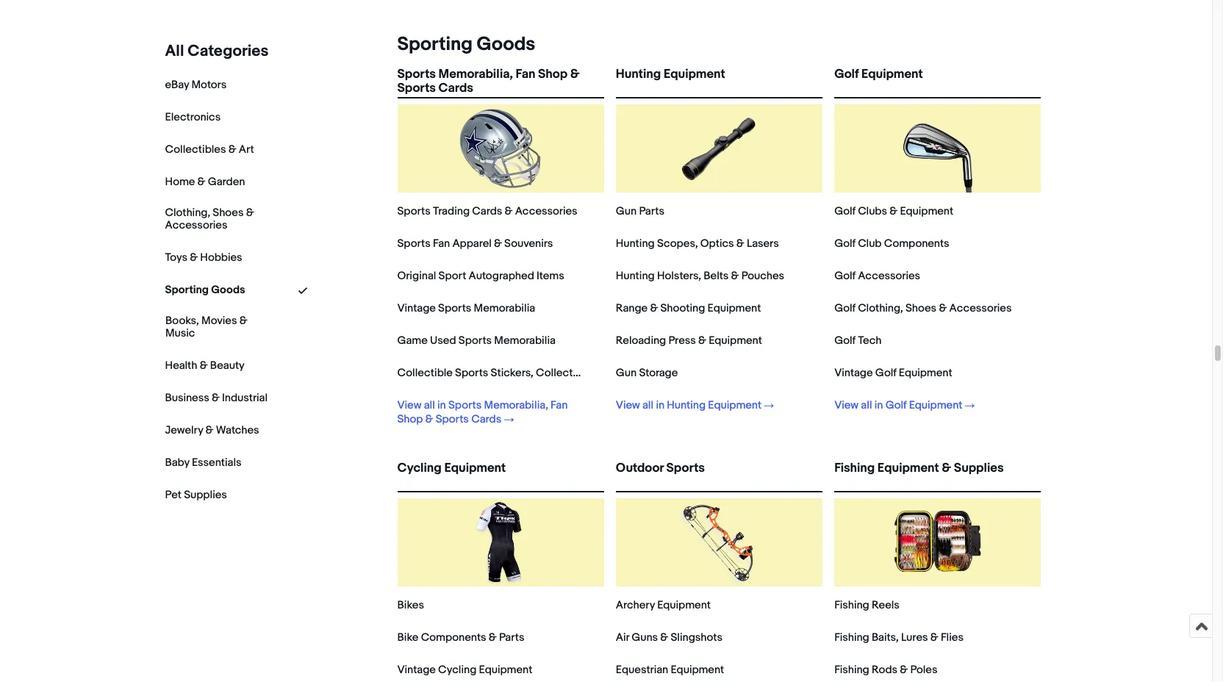 Task type: locate. For each thing, give the bounding box(es) containing it.
sports fan apparel & souvenirs
[[397, 237, 553, 251]]

view
[[397, 399, 422, 413], [616, 399, 640, 413], [835, 399, 859, 413]]

hunting
[[616, 67, 661, 82], [616, 237, 655, 251], [616, 269, 655, 283], [667, 399, 706, 413]]

golf equipment image
[[894, 104, 982, 193]]

view down albums
[[616, 399, 640, 413]]

0 horizontal spatial goods
[[211, 283, 245, 297]]

vintage down golf tech link
[[835, 366, 873, 380]]

1 vertical spatial shoes
[[906, 302, 937, 315]]

memorabilia up "collectible sports stickers, collections & albums"
[[494, 334, 556, 348]]

gun storage link
[[616, 366, 678, 380]]

equipment inside golf equipment link
[[862, 67, 923, 82]]

cycling equipment image
[[457, 499, 545, 587]]

golf accessories link
[[835, 269, 921, 283]]

sporting goods link down the toys & hobbies
[[165, 283, 245, 297]]

motors
[[191, 78, 227, 92]]

1 horizontal spatial parts
[[639, 204, 665, 218]]

0 horizontal spatial supplies
[[184, 488, 227, 502]]

0 horizontal spatial sporting goods
[[165, 283, 245, 297]]

memorabilia, inside sports memorabilia, fan shop & sports cards
[[439, 67, 513, 82]]

in inside view all in sports memorabilia, fan shop & sports cards
[[438, 399, 446, 413]]

golf for golf tech
[[835, 334, 856, 348]]

gun storage
[[616, 366, 678, 380]]

flies
[[941, 631, 964, 645]]

beauty
[[210, 359, 245, 373]]

view all in golf equipment link
[[835, 399, 975, 413]]

0 vertical spatial cards
[[439, 81, 473, 96]]

bike components & parts
[[397, 631, 525, 645]]

1 in from the left
[[438, 399, 446, 413]]

memorabilia down the autographed
[[474, 302, 536, 315]]

golf for golf accessories
[[835, 269, 856, 283]]

sporting goods up sports memorabilia, fan shop & sports cards
[[397, 33, 536, 56]]

2 in from the left
[[656, 399, 665, 413]]

golf
[[835, 67, 859, 82], [835, 204, 856, 218], [835, 237, 856, 251], [835, 269, 856, 283], [835, 302, 856, 315], [835, 334, 856, 348], [876, 366, 897, 380], [886, 399, 907, 413]]

music
[[165, 326, 195, 340]]

& inside the clothing, shoes & accessories
[[246, 206, 254, 220]]

pet supplies
[[165, 488, 227, 502]]

1 horizontal spatial supplies
[[954, 461, 1004, 476]]

vintage cycling equipment
[[397, 663, 533, 677]]

0 horizontal spatial fan
[[433, 237, 450, 251]]

industrial
[[222, 391, 268, 405]]

parts
[[639, 204, 665, 218], [499, 631, 525, 645]]

baby
[[165, 456, 189, 470]]

1 horizontal spatial view
[[616, 399, 640, 413]]

holsters,
[[657, 269, 702, 283]]

gun
[[616, 204, 637, 218], [616, 366, 637, 380]]

outdoor
[[616, 461, 664, 476]]

1 horizontal spatial all
[[643, 399, 654, 413]]

parts up the scopes,
[[639, 204, 665, 218]]

sporting goods
[[397, 33, 536, 56], [165, 283, 245, 297]]

toys
[[165, 251, 187, 265]]

all inside view all in sports memorabilia, fan shop & sports cards
[[424, 399, 435, 413]]

fishing equipment & supplies
[[835, 461, 1004, 476]]

equipment inside cycling equipment link
[[444, 461, 506, 476]]

0 vertical spatial cycling
[[397, 461, 442, 476]]

0 horizontal spatial all
[[424, 399, 435, 413]]

clothing, inside the clothing, shoes & accessories
[[165, 206, 210, 220]]

goods up movies on the left top of the page
[[211, 283, 245, 297]]

fishing reels
[[835, 599, 900, 613]]

all for hunting equipment
[[643, 399, 654, 413]]

baby essentials link
[[165, 456, 242, 470]]

game
[[397, 334, 428, 348]]

view inside view all in sports memorabilia, fan shop & sports cards
[[397, 399, 422, 413]]

in down storage
[[656, 399, 665, 413]]

view down vintage golf equipment link
[[835, 399, 859, 413]]

1 horizontal spatial sporting goods link
[[392, 33, 536, 56]]

1 horizontal spatial shoes
[[906, 302, 937, 315]]

shoes
[[213, 206, 244, 220], [906, 302, 937, 315]]

collections
[[536, 366, 594, 380]]

0 vertical spatial fan
[[516, 67, 536, 82]]

3 view from the left
[[835, 399, 859, 413]]

1 vertical spatial memorabilia,
[[484, 399, 548, 413]]

all categories
[[165, 42, 269, 61]]

1 gun from the top
[[616, 204, 637, 218]]

0 vertical spatial shop
[[538, 67, 568, 82]]

sporting up sports memorabilia, fan shop & sports cards
[[397, 33, 473, 56]]

3 all from the left
[[861, 399, 873, 413]]

2 all from the left
[[643, 399, 654, 413]]

archery equipment
[[616, 599, 711, 613]]

optics
[[701, 237, 734, 251]]

2 horizontal spatial all
[[861, 399, 873, 413]]

collectible
[[397, 366, 453, 380]]

in down vintage golf equipment link
[[875, 399, 883, 413]]

home & garden
[[165, 175, 245, 189]]

in down collectible
[[438, 399, 446, 413]]

2 gun from the top
[[616, 366, 637, 380]]

0 horizontal spatial in
[[438, 399, 446, 413]]

golf for golf equipment
[[835, 67, 859, 82]]

sporting goods down the toys & hobbies
[[165, 283, 245, 297]]

all
[[424, 399, 435, 413], [643, 399, 654, 413], [861, 399, 873, 413]]

hunting for hunting scopes, optics & lasers
[[616, 237, 655, 251]]

0 horizontal spatial clothing,
[[165, 206, 210, 220]]

sports memorabilia, fan shop & sports cards image
[[457, 104, 545, 193]]

toys & hobbies
[[165, 251, 242, 265]]

hunting scopes, optics & lasers link
[[616, 237, 779, 251]]

vintage cycling equipment link
[[397, 663, 533, 677]]

vintage for vintage cycling equipment
[[397, 663, 436, 677]]

0 horizontal spatial sporting
[[165, 283, 209, 297]]

clothing, down golf accessories link
[[858, 302, 904, 315]]

golf club components
[[835, 237, 950, 251]]

club
[[858, 237, 882, 251]]

components up vintage cycling equipment
[[421, 631, 486, 645]]

garden
[[208, 175, 245, 189]]

golf for golf clothing, shoes & accessories
[[835, 302, 856, 315]]

sporting goods link
[[392, 33, 536, 56], [165, 283, 245, 297]]

electronics
[[165, 110, 221, 124]]

1 vertical spatial goods
[[211, 283, 245, 297]]

2 vertical spatial cards
[[471, 413, 502, 427]]

2 vertical spatial fan
[[551, 399, 568, 413]]

reloading press & equipment
[[616, 334, 762, 348]]

0 vertical spatial memorabilia,
[[439, 67, 513, 82]]

vintage for vintage sports memorabilia
[[397, 302, 436, 315]]

sporting goods link up sports memorabilia, fan shop & sports cards
[[392, 33, 536, 56]]

1 all from the left
[[424, 399, 435, 413]]

2 horizontal spatial in
[[875, 399, 883, 413]]

fishing reels link
[[835, 599, 900, 613]]

0 horizontal spatial shoes
[[213, 206, 244, 220]]

air
[[616, 631, 629, 645]]

1 horizontal spatial in
[[656, 399, 665, 413]]

all down vintage golf equipment link
[[861, 399, 873, 413]]

in for sports memorabilia, fan shop & sports cards
[[438, 399, 446, 413]]

electronics link
[[165, 110, 221, 124]]

1 vertical spatial cards
[[472, 204, 503, 218]]

2 fishing from the top
[[835, 599, 870, 613]]

parts up vintage cycling equipment link
[[499, 631, 525, 645]]

vintage down bike
[[397, 663, 436, 677]]

1 view from the left
[[397, 399, 422, 413]]

movies
[[201, 314, 237, 328]]

0 vertical spatial shoes
[[213, 206, 244, 220]]

stickers,
[[491, 366, 534, 380]]

all down gun storage "link" in the right bottom of the page
[[643, 399, 654, 413]]

supplies
[[954, 461, 1004, 476], [184, 488, 227, 502]]

books, movies & music
[[165, 314, 247, 340]]

1 horizontal spatial clothing,
[[858, 302, 904, 315]]

0 vertical spatial clothing,
[[165, 206, 210, 220]]

cards inside sports memorabilia, fan shop & sports cards
[[439, 81, 473, 96]]

4 fishing from the top
[[835, 663, 870, 677]]

1 horizontal spatial components
[[884, 237, 950, 251]]

view down collectible
[[397, 399, 422, 413]]

hunting holsters, belts & pouches link
[[616, 269, 785, 283]]

shop inside sports memorabilia, fan shop & sports cards
[[538, 67, 568, 82]]

hunting for hunting holsters, belts & pouches
[[616, 269, 655, 283]]

jewelry & watches
[[165, 423, 259, 437]]

sporting up 'books,'
[[165, 283, 209, 297]]

0 horizontal spatial sporting goods link
[[165, 283, 245, 297]]

view for golf equipment
[[835, 399, 859, 413]]

outdoor sports image
[[675, 499, 764, 587]]

shop
[[538, 67, 568, 82], [397, 413, 423, 427]]

1 vertical spatial gun
[[616, 366, 637, 380]]

1 vertical spatial components
[[421, 631, 486, 645]]

vintage down original
[[397, 302, 436, 315]]

golf clubs & equipment link
[[835, 204, 954, 218]]

0 vertical spatial parts
[[639, 204, 665, 218]]

1 vertical spatial vintage
[[835, 366, 873, 380]]

essentials
[[192, 456, 242, 470]]

fishing for fishing baits, lures & flies
[[835, 631, 870, 645]]

scopes,
[[657, 237, 698, 251]]

3 fishing from the top
[[835, 631, 870, 645]]

1 vertical spatial supplies
[[184, 488, 227, 502]]

home
[[165, 175, 195, 189]]

hunting equipment
[[616, 67, 725, 82]]

1 vertical spatial sporting goods link
[[165, 283, 245, 297]]

cards inside view all in sports memorabilia, fan shop & sports cards
[[471, 413, 502, 427]]

components down golf clubs & equipment link
[[884, 237, 950, 251]]

2 vertical spatial vintage
[[397, 663, 436, 677]]

0 vertical spatial sporting goods
[[397, 33, 536, 56]]

shoes down golf accessories
[[906, 302, 937, 315]]

collectibles
[[165, 143, 226, 157]]

golf accessories
[[835, 269, 921, 283]]

sports trading cards & accessories link
[[397, 204, 578, 218]]

hunting holsters, belts & pouches
[[616, 269, 785, 283]]

fan
[[516, 67, 536, 82], [433, 237, 450, 251], [551, 399, 568, 413]]

0 vertical spatial gun
[[616, 204, 637, 218]]

fishing for fishing equipment & supplies
[[835, 461, 875, 476]]

0 vertical spatial memorabilia
[[474, 302, 536, 315]]

shoes down "garden"
[[213, 206, 244, 220]]

sports fan apparel & souvenirs link
[[397, 237, 553, 251]]

fan inside sports memorabilia, fan shop & sports cards
[[516, 67, 536, 82]]

memorabilia, inside view all in sports memorabilia, fan shop & sports cards
[[484, 399, 548, 413]]

1 horizontal spatial shop
[[538, 67, 568, 82]]

business & industrial link
[[165, 391, 268, 405]]

sporting
[[397, 33, 473, 56], [165, 283, 209, 297]]

2 view from the left
[[616, 399, 640, 413]]

health
[[165, 359, 197, 373]]

& inside the books, movies & music
[[239, 314, 247, 328]]

0 horizontal spatial parts
[[499, 631, 525, 645]]

baby essentials
[[165, 456, 242, 470]]

all down collectible
[[424, 399, 435, 413]]

1 horizontal spatial fan
[[516, 67, 536, 82]]

goods up sports memorabilia, fan shop & sports cards link
[[477, 33, 536, 56]]

golf equipment link
[[835, 67, 1042, 94]]

0 vertical spatial sporting
[[397, 33, 473, 56]]

0 horizontal spatial shop
[[397, 413, 423, 427]]

categories
[[188, 42, 269, 61]]

souvenirs
[[505, 237, 553, 251]]

3 in from the left
[[875, 399, 883, 413]]

1 horizontal spatial sporting
[[397, 33, 473, 56]]

gun parts link
[[616, 204, 665, 218]]

reels
[[872, 599, 900, 613]]

used
[[430, 334, 456, 348]]

1 fishing from the top
[[835, 461, 875, 476]]

2 horizontal spatial fan
[[551, 399, 568, 413]]

hunting equipment image
[[675, 104, 764, 193]]

0 vertical spatial vintage
[[397, 302, 436, 315]]

1 vertical spatial shop
[[397, 413, 423, 427]]

ebay motors link
[[165, 78, 227, 92]]

1 horizontal spatial goods
[[477, 33, 536, 56]]

0 vertical spatial sporting goods link
[[392, 33, 536, 56]]

1 horizontal spatial sporting goods
[[397, 33, 536, 56]]

0 horizontal spatial view
[[397, 399, 422, 413]]

shooting
[[661, 302, 705, 315]]

0 vertical spatial components
[[884, 237, 950, 251]]

clothing, shoes & accessories link
[[165, 206, 268, 232]]

clothing, down the home in the top left of the page
[[165, 206, 210, 220]]

1 vertical spatial cycling
[[438, 663, 477, 677]]

2 horizontal spatial view
[[835, 399, 859, 413]]

fishing equipment & supplies image
[[894, 499, 982, 587]]



Task type: vqa. For each thing, say whether or not it's contained in the screenshot.
Pet Supplies
yes



Task type: describe. For each thing, give the bounding box(es) containing it.
vintage sports memorabilia link
[[397, 302, 536, 315]]

gun for gun parts
[[616, 204, 637, 218]]

range & shooting equipment link
[[616, 302, 761, 315]]

all for golf equipment
[[861, 399, 873, 413]]

outdoor sports
[[616, 461, 705, 476]]

rods
[[872, 663, 898, 677]]

baits,
[[872, 631, 899, 645]]

fishing baits, lures & flies link
[[835, 631, 964, 645]]

0 vertical spatial goods
[[477, 33, 536, 56]]

air guns & slingshots
[[616, 631, 723, 645]]

reloading
[[616, 334, 666, 348]]

fan inside view all in sports memorabilia, fan shop & sports cards
[[551, 399, 568, 413]]

golf tech
[[835, 334, 882, 348]]

view for hunting equipment
[[616, 399, 640, 413]]

& inside sports memorabilia, fan shop & sports cards
[[570, 67, 580, 82]]

business
[[165, 391, 209, 405]]

1 vertical spatial memorabilia
[[494, 334, 556, 348]]

view all in sports memorabilia, fan shop & sports cards
[[397, 399, 568, 427]]

hunting scopes, optics & lasers
[[616, 237, 779, 251]]

golf tech link
[[835, 334, 882, 348]]

golf club components link
[[835, 237, 950, 251]]

jewelry & watches link
[[165, 423, 259, 437]]

gun for gun storage
[[616, 366, 637, 380]]

vintage sports memorabilia
[[397, 302, 536, 315]]

golf clothing, shoes & accessories link
[[835, 302, 1012, 315]]

view all in hunting equipment link
[[616, 399, 774, 413]]

1 vertical spatial parts
[[499, 631, 525, 645]]

1 vertical spatial clothing,
[[858, 302, 904, 315]]

equipment inside fishing equipment & supplies link
[[878, 461, 939, 476]]

press
[[669, 334, 696, 348]]

vintage golf equipment
[[835, 366, 953, 380]]

belts
[[704, 269, 729, 283]]

1 vertical spatial sporting
[[165, 283, 209, 297]]

equestrian
[[616, 663, 669, 677]]

pouches
[[742, 269, 785, 283]]

equestrian equipment link
[[616, 663, 724, 677]]

toys & hobbies link
[[165, 251, 242, 265]]

vintage golf equipment link
[[835, 366, 953, 380]]

trading
[[433, 204, 470, 218]]

vintage for vintage golf equipment
[[835, 366, 873, 380]]

collectibles & art
[[165, 143, 254, 157]]

cycling equipment
[[397, 461, 506, 476]]

slingshots
[[671, 631, 723, 645]]

equestrian equipment
[[616, 663, 724, 677]]

range & shooting equipment
[[616, 302, 761, 315]]

lures
[[902, 631, 928, 645]]

watches
[[216, 423, 259, 437]]

shop inside view all in sports memorabilia, fan shop & sports cards
[[397, 413, 423, 427]]

fishing rods & poles
[[835, 663, 938, 677]]

apparel
[[453, 237, 492, 251]]

books, movies & music link
[[165, 314, 268, 340]]

bike
[[397, 631, 419, 645]]

all
[[165, 42, 184, 61]]

pet supplies link
[[165, 488, 227, 502]]

view for sports memorabilia, fan shop & sports cards
[[397, 399, 422, 413]]

fishing baits, lures & flies
[[835, 631, 964, 645]]

1 vertical spatial fan
[[433, 237, 450, 251]]

cycling equipment link
[[397, 461, 604, 488]]

accessories inside the clothing, shoes & accessories
[[165, 218, 228, 232]]

golf equipment
[[835, 67, 923, 82]]

clubs
[[858, 204, 888, 218]]

clothing, shoes & accessories
[[165, 206, 254, 232]]

1 vertical spatial sporting goods
[[165, 283, 245, 297]]

game used sports memorabilia link
[[397, 334, 556, 348]]

golf for golf clubs & equipment
[[835, 204, 856, 218]]

0 vertical spatial supplies
[[954, 461, 1004, 476]]

hunting for hunting equipment
[[616, 67, 661, 82]]

hobbies
[[200, 251, 242, 265]]

original sport autographed items
[[397, 269, 565, 283]]

hunting equipment link
[[616, 67, 823, 94]]

gun parts
[[616, 204, 665, 218]]

reloading press & equipment link
[[616, 334, 762, 348]]

fishing for fishing reels
[[835, 599, 870, 613]]

in for hunting equipment
[[656, 399, 665, 413]]

golf for golf club components
[[835, 237, 856, 251]]

pet
[[165, 488, 182, 502]]

items
[[537, 269, 565, 283]]

& inside view all in sports memorabilia, fan shop & sports cards
[[425, 413, 433, 427]]

collectibles & art link
[[165, 143, 254, 157]]

fishing for fishing rods & poles
[[835, 663, 870, 677]]

in for golf equipment
[[875, 399, 883, 413]]

0 horizontal spatial components
[[421, 631, 486, 645]]

all for sports memorabilia, fan shop & sports cards
[[424, 399, 435, 413]]

jewelry
[[165, 423, 203, 437]]

range
[[616, 302, 648, 315]]

albums
[[606, 366, 644, 380]]

books,
[[165, 314, 199, 328]]

equipment inside hunting equipment link
[[664, 67, 725, 82]]

view all in sports memorabilia, fan shop & sports cards link
[[397, 399, 584, 427]]

archery equipment link
[[616, 599, 711, 613]]

lasers
[[747, 237, 779, 251]]

view all in golf equipment
[[835, 399, 963, 413]]

shoes inside the clothing, shoes & accessories
[[213, 206, 244, 220]]

business & industrial
[[165, 391, 268, 405]]

home & garden link
[[165, 175, 245, 189]]

original
[[397, 269, 436, 283]]

sports memorabilia, fan shop & sports cards
[[397, 67, 580, 96]]



